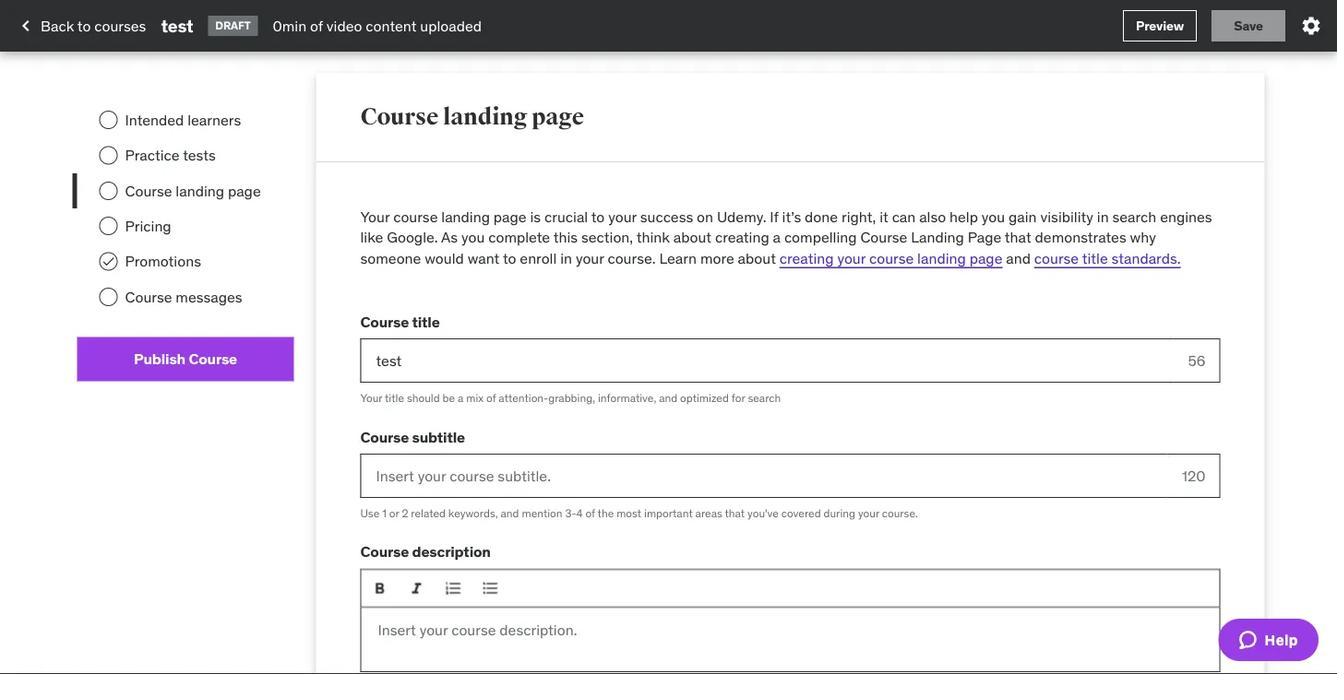 Task type: describe. For each thing, give the bounding box(es) containing it.
google.
[[387, 228, 438, 247]]

2 horizontal spatial course
[[1034, 249, 1079, 267]]

intended learners
[[125, 110, 241, 129]]

during
[[824, 506, 856, 521]]

120
[[1182, 466, 1206, 485]]

1 horizontal spatial of
[[486, 391, 496, 405]]

medium image
[[15, 15, 37, 37]]

your for your course landing page is crucial to your success on udemy. if it's done right, it can also help you gain visibility in search engines like google. as you complete this section, think about creating a compelling course landing page that demonstrates why someone would want to enroll in your course. learn more about
[[360, 207, 390, 226]]

important
[[644, 506, 693, 521]]

areas
[[695, 506, 722, 521]]

learn
[[659, 249, 697, 267]]

for
[[732, 391, 745, 405]]

engines
[[1160, 207, 1212, 226]]

incomplete image for practice
[[99, 146, 118, 165]]

optimized
[[680, 391, 729, 405]]

Course title text field
[[360, 339, 1173, 383]]

keywords,
[[448, 506, 498, 521]]

course landing page link
[[77, 173, 294, 209]]

as
[[441, 228, 458, 247]]

numbers image
[[444, 579, 463, 598]]

promotions link
[[77, 244, 294, 280]]

udemy.
[[717, 207, 766, 226]]

gain
[[1009, 207, 1037, 226]]

or
[[389, 506, 399, 521]]

course up bold icon
[[360, 543, 409, 562]]

description
[[412, 543, 491, 562]]

your right 'during' on the right of the page
[[858, 506, 879, 521]]

title for your title should be a mix of attention-grabbing, informative, and optimized for search
[[385, 391, 404, 405]]

1 vertical spatial and
[[659, 391, 678, 405]]

mix
[[466, 391, 484, 405]]

creating your course landing page and course title standards.
[[780, 249, 1181, 267]]

0 vertical spatial title
[[1082, 249, 1108, 267]]

subtitle
[[412, 428, 465, 447]]

course inside 'course landing page' link
[[125, 181, 172, 200]]

course inside course messages link
[[125, 287, 172, 306]]

creating your course landing page link
[[780, 249, 1003, 267]]

learners
[[188, 110, 241, 129]]

course inside your course landing page is crucial to your success on udemy. if it's done right, it can also help you gain visibility in search engines like google. as you complete this section, think about creating a compelling course landing page that demonstrates why someone would want to enroll in your course. learn more about
[[393, 207, 438, 226]]

also
[[919, 207, 946, 226]]

incomplete image for course
[[99, 182, 118, 200]]

course inside the publish course button
[[189, 350, 237, 368]]

a inside your course landing page is crucial to your success on udemy. if it's done right, it can also help you gain visibility in search engines like google. as you complete this section, think about creating a compelling course landing page that demonstrates why someone would want to enroll in your course. learn more about
[[773, 228, 781, 247]]

informative,
[[598, 391, 656, 405]]

practice
[[125, 146, 180, 165]]

publish course button
[[77, 337, 294, 382]]

save
[[1234, 17, 1263, 34]]

course down someone
[[360, 312, 409, 331]]

mention
[[522, 506, 563, 521]]

1 horizontal spatial in
[[1097, 207, 1109, 226]]

section,
[[581, 228, 633, 247]]

1 vertical spatial a
[[458, 391, 464, 405]]

2 vertical spatial of
[[586, 506, 595, 521]]

your down section,
[[576, 249, 604, 267]]

bullets image
[[481, 579, 500, 598]]

1 vertical spatial creating
[[780, 249, 834, 267]]

demonstrates
[[1035, 228, 1127, 247]]

bold image
[[371, 579, 389, 598]]

if
[[770, 207, 779, 226]]

save button
[[1212, 10, 1286, 42]]

visibility
[[1041, 207, 1094, 226]]

should
[[407, 391, 440, 405]]

landing inside your course landing page is crucial to your success on udemy. if it's done right, it can also help you gain visibility in search engines like google. as you complete this section, think about creating a compelling course landing page that demonstrates why someone would want to enroll in your course. learn more about
[[441, 207, 490, 226]]

content
[[366, 16, 417, 35]]

covered
[[782, 506, 821, 521]]

back to courses
[[41, 16, 146, 35]]

page
[[968, 228, 1002, 247]]

your up section,
[[608, 207, 637, 226]]

want
[[468, 249, 500, 267]]

promotions
[[125, 252, 201, 271]]

is
[[530, 207, 541, 226]]

incomplete image for course
[[99, 288, 118, 306]]

help
[[950, 207, 978, 226]]

1
[[382, 506, 387, 521]]

video
[[327, 16, 362, 35]]

4
[[576, 506, 583, 521]]

attention-
[[499, 391, 548, 405]]

test
[[161, 14, 193, 37]]

that inside your course landing page is crucial to your success on udemy. if it's done right, it can also help you gain visibility in search engines like google. as you complete this section, think about creating a compelling course landing page that demonstrates why someone would want to enroll in your course. learn more about
[[1005, 228, 1032, 247]]

landing
[[911, 228, 964, 247]]

incomplete image inside pricing link
[[99, 217, 118, 236]]

course messages link
[[77, 280, 294, 315]]

back to courses link
[[15, 10, 146, 42]]

1 vertical spatial course.
[[882, 506, 918, 521]]

use
[[360, 506, 380, 521]]

on
[[697, 207, 713, 226]]

most
[[617, 506, 642, 521]]

course description
[[360, 543, 491, 562]]

tests
[[183, 146, 216, 165]]

back
[[41, 16, 74, 35]]

0 horizontal spatial that
[[725, 506, 745, 521]]

you've
[[748, 506, 779, 521]]

it
[[880, 207, 889, 226]]

3-
[[565, 506, 576, 521]]

your title should be a mix of attention-grabbing, informative, and optimized for search
[[360, 391, 781, 405]]

think
[[637, 228, 670, 247]]

your down compelling
[[837, 249, 866, 267]]

1 horizontal spatial you
[[982, 207, 1005, 226]]

1 vertical spatial about
[[738, 249, 776, 267]]



Task type: locate. For each thing, give the bounding box(es) containing it.
0min of video content uploaded
[[273, 16, 482, 35]]

italic image
[[407, 579, 426, 598]]

course
[[360, 103, 439, 131], [125, 181, 172, 200], [860, 228, 908, 247], [125, 287, 172, 306], [360, 312, 409, 331], [189, 350, 237, 368], [360, 428, 409, 447], [360, 543, 409, 562]]

search right "for"
[[748, 391, 781, 405]]

publish
[[134, 350, 186, 368]]

0 vertical spatial and
[[1006, 249, 1031, 267]]

2 vertical spatial title
[[385, 391, 404, 405]]

0 horizontal spatial about
[[674, 228, 712, 247]]

of right mix at the left bottom
[[486, 391, 496, 405]]

messages
[[176, 287, 242, 306]]

1 horizontal spatial about
[[738, 249, 776, 267]]

2 your from the top
[[360, 391, 382, 405]]

1 vertical spatial title
[[412, 312, 440, 331]]

incomplete image inside intended learners link
[[99, 111, 118, 129]]

about right 'more'
[[738, 249, 776, 267]]

0 vertical spatial course landing page
[[360, 103, 584, 131]]

course title standards. link
[[1034, 249, 1181, 267]]

0 vertical spatial incomplete image
[[99, 146, 118, 165]]

1 vertical spatial you
[[461, 228, 485, 247]]

1 horizontal spatial course.
[[882, 506, 918, 521]]

you
[[982, 207, 1005, 226], [461, 228, 485, 247]]

2 incomplete image from the top
[[99, 182, 118, 200]]

course down promotions
[[125, 287, 172, 306]]

search inside your course landing page is crucial to your success on udemy. if it's done right, it can also help you gain visibility in search engines like google. as you complete this section, think about creating a compelling course landing page that demonstrates why someone would want to enroll in your course. learn more about
[[1113, 207, 1157, 226]]

someone
[[360, 249, 421, 267]]

course down 'it'
[[869, 249, 914, 267]]

page inside your course landing page is crucial to your success on udemy. if it's done right, it can also help you gain visibility in search engines like google. as you complete this section, think about creating a compelling course landing page that demonstrates why someone would want to enroll in your course. learn more about
[[494, 207, 527, 226]]

of right 0min
[[310, 16, 323, 35]]

Insert your course description. text field
[[360, 608, 1221, 673]]

course left 'subtitle'
[[360, 428, 409, 447]]

be
[[443, 391, 455, 405]]

1 horizontal spatial course
[[869, 249, 914, 267]]

practice tests
[[125, 146, 216, 165]]

publish course
[[134, 350, 237, 368]]

creating down compelling
[[780, 249, 834, 267]]

would
[[425, 249, 464, 267]]

to right the "back"
[[77, 16, 91, 35]]

2 incomplete image from the top
[[99, 288, 118, 306]]

your up like
[[360, 207, 390, 226]]

incomplete image left intended
[[99, 111, 118, 129]]

your
[[360, 207, 390, 226], [360, 391, 382, 405]]

1 horizontal spatial course landing page
[[360, 103, 584, 131]]

draft
[[215, 18, 251, 33]]

1 vertical spatial incomplete image
[[99, 288, 118, 306]]

completed element
[[99, 252, 118, 271]]

incomplete image
[[99, 146, 118, 165], [99, 288, 118, 306]]

1 horizontal spatial to
[[503, 249, 516, 267]]

a down if
[[773, 228, 781, 247]]

1 incomplete image from the top
[[99, 146, 118, 165]]

in up demonstrates
[[1097, 207, 1109, 226]]

of right 4
[[586, 506, 595, 521]]

1 horizontal spatial and
[[659, 391, 678, 405]]

incomplete image up the completed image
[[99, 182, 118, 200]]

1 vertical spatial to
[[591, 207, 605, 226]]

course subtitle
[[360, 428, 465, 447]]

course. right 'during' on the right of the page
[[882, 506, 918, 521]]

incomplete image inside course messages link
[[99, 288, 118, 306]]

incomplete image down the completed image
[[99, 288, 118, 306]]

course. down think
[[608, 249, 656, 267]]

0 vertical spatial you
[[982, 207, 1005, 226]]

right,
[[842, 207, 876, 226]]

0 vertical spatial your
[[360, 207, 390, 226]]

course right 'publish'
[[189, 350, 237, 368]]

course.
[[608, 249, 656, 267], [882, 506, 918, 521]]

2 horizontal spatial of
[[586, 506, 595, 521]]

0 vertical spatial in
[[1097, 207, 1109, 226]]

it's
[[782, 207, 801, 226]]

incomplete image left practice
[[99, 146, 118, 165]]

about down "on"
[[674, 228, 712, 247]]

0 horizontal spatial search
[[748, 391, 781, 405]]

related
[[411, 506, 446, 521]]

to
[[77, 16, 91, 35], [591, 207, 605, 226], [503, 249, 516, 267]]

incomplete image
[[99, 111, 118, 129], [99, 182, 118, 200], [99, 217, 118, 236]]

0 horizontal spatial in
[[560, 249, 572, 267]]

your for your title should be a mix of attention-grabbing, informative, and optimized for search
[[360, 391, 382, 405]]

practice tests link
[[77, 138, 294, 173]]

title for course title
[[412, 312, 440, 331]]

title down demonstrates
[[1082, 249, 1108, 267]]

0 vertical spatial incomplete image
[[99, 111, 118, 129]]

2
[[402, 506, 408, 521]]

0 horizontal spatial course
[[393, 207, 438, 226]]

1 vertical spatial course landing page
[[125, 181, 261, 200]]

to up section,
[[591, 207, 605, 226]]

Course subtitle text field
[[360, 454, 1167, 498]]

can
[[892, 207, 916, 226]]

that
[[1005, 228, 1032, 247], [725, 506, 745, 521]]

and left optimized
[[659, 391, 678, 405]]

0 vertical spatial creating
[[715, 228, 769, 247]]

of
[[310, 16, 323, 35], [486, 391, 496, 405], [586, 506, 595, 521]]

1 vertical spatial search
[[748, 391, 781, 405]]

why
[[1130, 228, 1156, 247]]

1 horizontal spatial creating
[[780, 249, 834, 267]]

1 vertical spatial your
[[360, 391, 382, 405]]

success
[[640, 207, 693, 226]]

complete
[[488, 228, 550, 247]]

course inside your course landing page is crucial to your success on udemy. if it's done right, it can also help you gain visibility in search engines like google. as you complete this section, think about creating a compelling course landing page that demonstrates why someone would want to enroll in your course. learn more about
[[860, 228, 908, 247]]

course title
[[360, 312, 440, 331]]

course. inside your course landing page is crucial to your success on udemy. if it's done right, it can also help you gain visibility in search engines like google. as you complete this section, think about creating a compelling course landing page that demonstrates why someone would want to enroll in your course. learn more about
[[608, 249, 656, 267]]

0 horizontal spatial a
[[458, 391, 464, 405]]

like
[[360, 228, 383, 247]]

preview link
[[1123, 10, 1197, 42]]

1 vertical spatial of
[[486, 391, 496, 405]]

search
[[1113, 207, 1157, 226], [748, 391, 781, 405]]

1 vertical spatial incomplete image
[[99, 182, 118, 200]]

your inside your course landing page is crucial to your success on udemy. if it's done right, it can also help you gain visibility in search engines like google. as you complete this section, think about creating a compelling course landing page that demonstrates why someone would want to enroll in your course. learn more about
[[360, 207, 390, 226]]

0 vertical spatial about
[[674, 228, 712, 247]]

in down 'this'
[[560, 249, 572, 267]]

grabbing,
[[548, 391, 595, 405]]

1 your from the top
[[360, 207, 390, 226]]

that down gain
[[1005, 228, 1032, 247]]

to down complete
[[503, 249, 516, 267]]

your
[[608, 207, 637, 226], [576, 249, 604, 267], [837, 249, 866, 267], [858, 506, 879, 521]]

0 vertical spatial that
[[1005, 228, 1032, 247]]

pricing
[[125, 217, 171, 236]]

56
[[1188, 351, 1206, 370]]

1 vertical spatial that
[[725, 506, 745, 521]]

your course landing page is crucial to your success on udemy. if it's done right, it can also help you gain visibility in search engines like google. as you complete this section, think about creating a compelling course landing page that demonstrates why someone would want to enroll in your course. learn more about
[[360, 207, 1212, 267]]

course
[[393, 207, 438, 226], [869, 249, 914, 267], [1034, 249, 1079, 267]]

0 vertical spatial a
[[773, 228, 781, 247]]

incomplete image inside 'course landing page' link
[[99, 182, 118, 200]]

0 horizontal spatial course.
[[608, 249, 656, 267]]

course down 'it'
[[860, 228, 908, 247]]

2 vertical spatial to
[[503, 249, 516, 267]]

uploaded
[[420, 16, 482, 35]]

that right areas
[[725, 506, 745, 521]]

this
[[553, 228, 578, 247]]

more
[[700, 249, 734, 267]]

course up google.
[[393, 207, 438, 226]]

enroll
[[520, 249, 557, 267]]

you up "page"
[[982, 207, 1005, 226]]

course up pricing
[[125, 181, 172, 200]]

standards.
[[1112, 249, 1181, 267]]

0 horizontal spatial you
[[461, 228, 485, 247]]

in
[[1097, 207, 1109, 226], [560, 249, 572, 267]]

2 vertical spatial incomplete image
[[99, 217, 118, 236]]

1 horizontal spatial a
[[773, 228, 781, 247]]

compelling
[[784, 228, 857, 247]]

0 horizontal spatial and
[[501, 506, 519, 521]]

courses
[[94, 16, 146, 35]]

intended learners link
[[77, 102, 294, 138]]

course down demonstrates
[[1034, 249, 1079, 267]]

pricing link
[[77, 209, 294, 244]]

3 incomplete image from the top
[[99, 217, 118, 236]]

2 vertical spatial and
[[501, 506, 519, 521]]

1 incomplete image from the top
[[99, 111, 118, 129]]

crucial
[[545, 207, 588, 226]]

0 horizontal spatial course landing page
[[125, 181, 261, 200]]

0 horizontal spatial to
[[77, 16, 91, 35]]

course messages
[[125, 287, 242, 306]]

title left should
[[385, 391, 404, 405]]

incomplete image for intended
[[99, 111, 118, 129]]

title
[[1082, 249, 1108, 267], [412, 312, 440, 331], [385, 391, 404, 405]]

0 horizontal spatial of
[[310, 16, 323, 35]]

1 vertical spatial in
[[560, 249, 572, 267]]

1 horizontal spatial search
[[1113, 207, 1157, 226]]

your left should
[[360, 391, 382, 405]]

0 vertical spatial to
[[77, 16, 91, 35]]

incomplete image up the completed element
[[99, 217, 118, 236]]

0 horizontal spatial title
[[385, 391, 404, 405]]

2 horizontal spatial title
[[1082, 249, 1108, 267]]

creating down udemy.
[[715, 228, 769, 247]]

1 horizontal spatial that
[[1005, 228, 1032, 247]]

search up why
[[1113, 207, 1157, 226]]

a right the be
[[458, 391, 464, 405]]

course settings image
[[1300, 15, 1323, 37]]

2 horizontal spatial to
[[591, 207, 605, 226]]

creating inside your course landing page is crucial to your success on udemy. if it's done right, it can also help you gain visibility in search engines like google. as you complete this section, think about creating a compelling course landing page that demonstrates why someone would want to enroll in your course. learn more about
[[715, 228, 769, 247]]

0 horizontal spatial creating
[[715, 228, 769, 247]]

title down would
[[412, 312, 440, 331]]

and down gain
[[1006, 249, 1031, 267]]

0 vertical spatial of
[[310, 16, 323, 35]]

completed image
[[101, 254, 116, 269]]

0 vertical spatial course.
[[608, 249, 656, 267]]

use 1 or 2 related keywords, and mention 3-4 of the most important areas that you've covered during your course.
[[360, 506, 918, 521]]

0min
[[273, 16, 307, 35]]

and
[[1006, 249, 1031, 267], [659, 391, 678, 405], [501, 506, 519, 521]]

1 horizontal spatial title
[[412, 312, 440, 331]]

preview
[[1136, 17, 1184, 34]]

course down content
[[360, 103, 439, 131]]

incomplete image inside 'practice tests' link
[[99, 146, 118, 165]]

you up want
[[461, 228, 485, 247]]

course landing page
[[360, 103, 584, 131], [125, 181, 261, 200]]

and left mention
[[501, 506, 519, 521]]

intended
[[125, 110, 184, 129]]

2 horizontal spatial and
[[1006, 249, 1031, 267]]

0 vertical spatial search
[[1113, 207, 1157, 226]]



Task type: vqa. For each thing, say whether or not it's contained in the screenshot.
Cinematography
no



